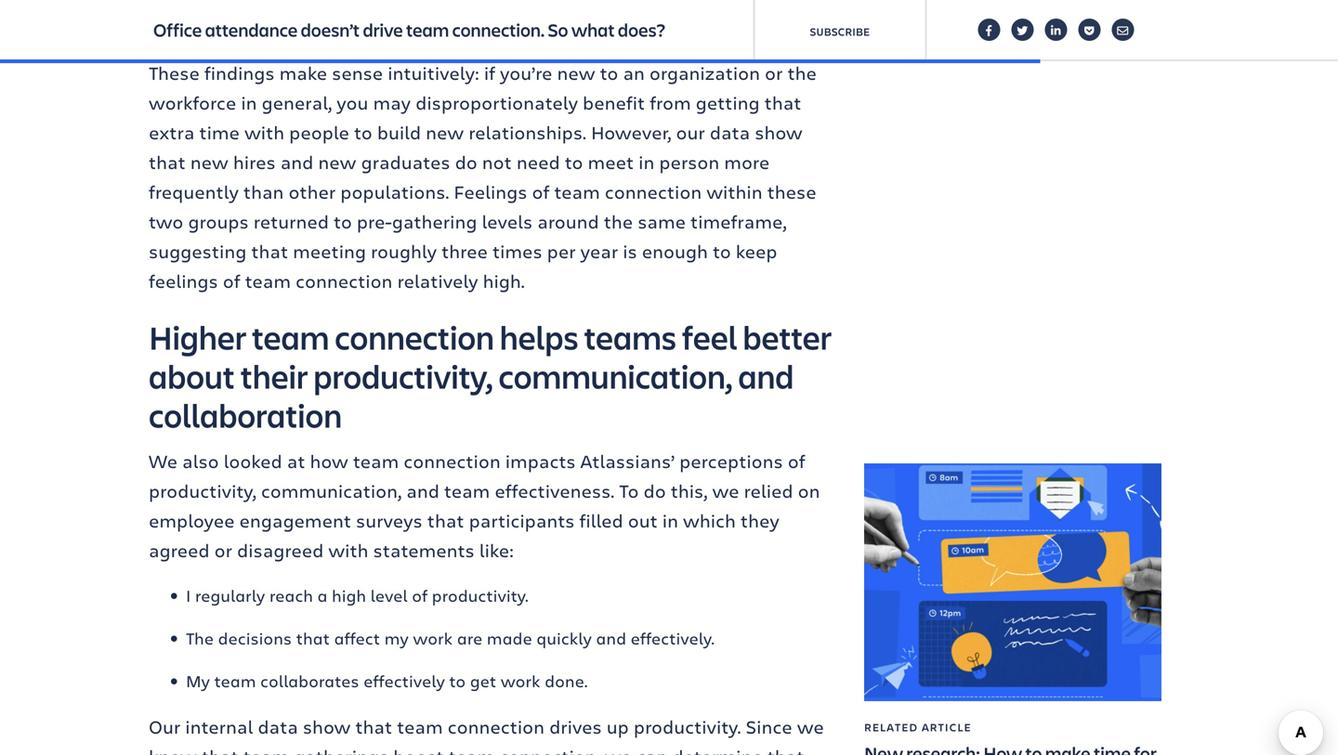 Task type: describe. For each thing, give the bounding box(es) containing it.
frequently
[[149, 179, 239, 204]]

with inside these findings make sense intuitively: if you're new to an organization or the workforce in general, you may disproportionately benefit from getting that extra time with people to build new relationships. however, our data show that new hires and new graduates do not need to meet in person more frequently than other populations. feelings of team connection within these two groups returned to pre-gathering levels around the same timeframe, suggesting that meeting roughly three times per year is enough to keep feelings of team connection relatively high.
[[244, 120, 284, 145]]

levels
[[482, 209, 533, 234]]

surveys
[[356, 508, 423, 533]]

data inside our internal data show that team connection drives up productivity. since we know that team gatherings boost team connection, we can determine tha
[[258, 714, 298, 739]]

on
[[798, 478, 820, 503]]

we for of
[[712, 478, 739, 503]]

general,
[[262, 90, 332, 115]]

you
[[337, 90, 368, 115]]

other
[[288, 179, 336, 204]]

i regularly reach a high level of productivity.
[[186, 585, 528, 607]]

team down internal
[[243, 744, 289, 755]]

than
[[243, 179, 284, 204]]

and inside the higher team connection helps teams feel better about their productivity, communication, and collaboration
[[738, 354, 794, 398]]

effectively
[[363, 670, 445, 692]]

team right boost
[[449, 744, 495, 755]]

the
[[186, 627, 214, 650]]

better
[[743, 315, 832, 359]]

quickly
[[536, 627, 592, 650]]

if
[[484, 60, 495, 85]]

1 vertical spatial the
[[604, 209, 633, 234]]

what
[[571, 17, 615, 42]]

timeframe,
[[690, 209, 787, 234]]

is
[[623, 238, 637, 264]]

groups
[[188, 209, 249, 234]]

of right level
[[412, 585, 428, 607]]

suggesting
[[149, 238, 247, 264]]

filled
[[579, 508, 623, 533]]

to down timeframe,
[[713, 238, 731, 264]]

benefit
[[583, 90, 645, 115]]

engagement
[[239, 508, 351, 533]]

related
[[864, 720, 918, 735]]

workforce
[[149, 90, 236, 115]]

feelings
[[454, 179, 527, 204]]

make
[[279, 60, 327, 85]]

teams
[[584, 315, 676, 359]]

since
[[746, 714, 792, 739]]

that inside we also looked at how team connection impacts atlassians' perceptions of productivity, communication, and team effectiveness. to do this, we relied on employee engagement surveys that participants filled out in which they agreed or disagreed with statements like:
[[427, 508, 464, 533]]

like:
[[479, 538, 514, 563]]

know
[[149, 744, 197, 755]]

communication, inside the higher team connection helps teams feel better about their productivity, communication, and collaboration
[[498, 354, 733, 398]]

do inside these findings make sense intuitively: if you're new to an organization or the workforce in general, you may disproportionately benefit from getting that extra time with people to build new relationships. however, our data show that new hires and new graduates do not need to meet in person more frequently than other populations. feelings of team connection within these two groups returned to pre-gathering levels around the same timeframe, suggesting that meeting roughly three times per year is enough to keep feelings of team connection relatively high.
[[455, 149, 477, 174]]

connection down meeting
[[296, 268, 393, 293]]

connection inside we also looked at how team connection impacts atlassians' perceptions of productivity, communication, and team effectiveness. to do this, we relied on employee engagement surveys that participants filled out in which they agreed or disagreed with statements like:
[[404, 448, 501, 474]]

team right how
[[353, 448, 399, 474]]

my
[[186, 670, 210, 692]]

connection.
[[452, 17, 545, 42]]

sense
[[332, 60, 383, 85]]

which
[[683, 508, 736, 533]]

and inside these findings make sense intuitively: if you're new to an organization or the workforce in general, you may disproportionately benefit from getting that extra time with people to build new relationships. however, our data show that new hires and new graduates do not need to meet in person more frequently than other populations. feelings of team connection within these two groups returned to pre-gathering levels around the same timeframe, suggesting that meeting roughly three times per year is enough to keep feelings of team connection relatively high.
[[280, 149, 313, 174]]

to right the need
[[565, 149, 583, 174]]

keep
[[736, 238, 777, 264]]

findings
[[204, 60, 275, 85]]

my
[[384, 627, 409, 650]]

subscribe
[[810, 24, 870, 39]]

team right my
[[214, 670, 256, 692]]

build
[[377, 120, 421, 145]]

affect
[[334, 627, 380, 650]]

effectively.
[[631, 627, 715, 650]]

disproportionately
[[415, 90, 578, 115]]

1 horizontal spatial in
[[639, 149, 655, 174]]

roughly
[[371, 238, 437, 264]]

boost
[[393, 744, 444, 755]]

from
[[650, 90, 691, 115]]

a
[[317, 585, 328, 607]]

same
[[638, 209, 686, 234]]

organization
[[649, 60, 760, 85]]

person
[[659, 149, 719, 174]]

productivity, inside the higher team connection helps teams feel better about their productivity, communication, and collaboration
[[313, 354, 493, 398]]

my team collaborates effectively to get work done.
[[186, 670, 588, 692]]

feel
[[682, 315, 737, 359]]

that right 'getting'
[[764, 90, 801, 115]]

we also looked at how team connection impacts atlassians' perceptions of productivity, communication, and team effectiveness. to do this, we relied on employee engagement surveys that participants filled out in which they agreed or disagreed with statements like:
[[149, 448, 820, 563]]

with inside we also looked at how team connection impacts atlassians' perceptions of productivity, communication, and team effectiveness. to do this, we relied on employee engagement surveys that participants filled out in which they agreed or disagreed with statements like:
[[328, 538, 368, 563]]

that down returned
[[251, 238, 288, 264]]

more
[[724, 149, 770, 174]]

internal
[[185, 714, 253, 739]]

drive
[[363, 17, 403, 42]]

they
[[741, 508, 779, 533]]

team up around
[[554, 179, 600, 204]]

our
[[149, 714, 181, 739]]

higher team connection helps teams feel better about their productivity, communication, and collaboration
[[149, 315, 832, 437]]

related article
[[864, 720, 972, 735]]

feelings
[[149, 268, 218, 293]]

connection inside the higher team connection helps teams feel better about their productivity, communication, and collaboration
[[335, 315, 494, 359]]

higher
[[149, 315, 246, 359]]

connection up same
[[605, 179, 702, 204]]

gatherings
[[294, 744, 389, 755]]

at
[[287, 448, 305, 474]]

and inside we also looked at how team connection impacts atlassians' perceptions of productivity, communication, and team effectiveness. to do this, we relied on employee engagement surveys that participants filled out in which they agreed or disagreed with statements like:
[[406, 478, 439, 503]]

office
[[153, 17, 202, 42]]

communication, inside we also looked at how team connection impacts atlassians' perceptions of productivity, communication, and team effectiveness. to do this, we relied on employee engagement surveys that participants filled out in which they agreed or disagreed with statements like:
[[261, 478, 402, 503]]

relied
[[744, 478, 793, 503]]

to left an
[[600, 60, 618, 85]]

productivity. inside our internal data show that team connection drives up productivity. since we know that team gatherings boost team connection, we can determine tha
[[634, 714, 741, 739]]

up
[[607, 714, 629, 739]]

how
[[310, 448, 348, 474]]

0 vertical spatial in
[[241, 90, 257, 115]]

high
[[332, 585, 366, 607]]

to left get
[[449, 670, 466, 692]]

team down returned
[[245, 268, 291, 293]]

collaboration
[[149, 393, 342, 437]]

populations.
[[340, 179, 449, 204]]

of down suggesting
[[223, 268, 240, 293]]

determine
[[672, 744, 763, 755]]

three
[[442, 238, 488, 264]]

extra
[[149, 120, 195, 145]]



Task type: locate. For each thing, give the bounding box(es) containing it.
1 vertical spatial in
[[639, 149, 655, 174]]

with up high
[[328, 538, 368, 563]]

meet
[[588, 149, 634, 174]]

per
[[547, 238, 576, 264]]

1 horizontal spatial or
[[765, 60, 783, 85]]

office attendance doesn't drive team connection. so what does?
[[153, 17, 665, 42]]

impacts
[[505, 448, 576, 474]]

that down extra at the left top of the page
[[149, 149, 186, 174]]

1 horizontal spatial do
[[644, 478, 666, 503]]

0 vertical spatial data
[[710, 120, 750, 145]]

drives
[[549, 714, 602, 739]]

team up collaboration
[[252, 315, 329, 359]]

that
[[764, 90, 801, 115], [149, 149, 186, 174], [251, 238, 288, 264], [427, 508, 464, 533], [296, 627, 330, 650], [355, 714, 392, 739], [202, 744, 239, 755]]

communication, down how
[[261, 478, 402, 503]]

in inside we also looked at how team connection impacts atlassians' perceptions of productivity, communication, and team effectiveness. to do this, we relied on employee engagement surveys that participants filled out in which they agreed or disagreed with statements like:
[[662, 508, 678, 533]]

0 horizontal spatial productivity,
[[149, 478, 256, 503]]

1 vertical spatial or
[[214, 538, 232, 563]]

show
[[755, 120, 803, 145], [303, 714, 351, 739]]

0 horizontal spatial show
[[303, 714, 351, 739]]

our internal data show that team connection drives up productivity. since we know that team gatherings boost team connection, we can determine tha
[[149, 714, 824, 755]]

show inside our internal data show that team connection drives up productivity. since we know that team gatherings boost team connection, we can determine tha
[[303, 714, 351, 739]]

0 vertical spatial we
[[712, 478, 739, 503]]

productivity. up "are"
[[432, 585, 528, 607]]

or inside these findings make sense intuitively: if you're new to an organization or the workforce in general, you may disproportionately benefit from getting that extra time with people to build new relationships. however, our data show that new hires and new graduates do not need to meet in person more frequently than other populations. feelings of team connection within these two groups returned to pre-gathering levels around the same timeframe, suggesting that meeting roughly three times per year is enough to keep feelings of team connection relatively high.
[[765, 60, 783, 85]]

0 vertical spatial show
[[755, 120, 803, 145]]

1 horizontal spatial with
[[328, 538, 368, 563]]

show inside these findings make sense intuitively: if you're new to an organization or the workforce in general, you may disproportionately benefit from getting that extra time with people to build new relationships. however, our data show that new hires and new graduates do not need to meet in person more frequently than other populations. feelings of team connection within these two groups returned to pre-gathering levels around the same timeframe, suggesting that meeting roughly three times per year is enough to keep feelings of team connection relatively high.
[[755, 120, 803, 145]]

1 vertical spatial with
[[328, 538, 368, 563]]

communication,
[[498, 354, 733, 398], [261, 478, 402, 503]]

connection down relatively
[[335, 315, 494, 359]]

need
[[517, 149, 560, 174]]

or down employee
[[214, 538, 232, 563]]

collaborates
[[260, 670, 359, 692]]

0 horizontal spatial productivity.
[[432, 585, 528, 607]]

that down internal
[[202, 744, 239, 755]]

this,
[[671, 478, 708, 503]]

team up boost
[[397, 714, 443, 739]]

and up surveys
[[406, 478, 439, 503]]

new research: how to make time for the work that matters image
[[857, 458, 1169, 708]]

done.
[[545, 670, 588, 692]]

of down the need
[[532, 179, 549, 204]]

1 vertical spatial show
[[303, 714, 351, 739]]

and
[[280, 149, 313, 174], [738, 354, 794, 398], [406, 478, 439, 503], [596, 627, 626, 650]]

participants
[[469, 508, 575, 533]]

we
[[149, 448, 177, 474]]

and right quickly
[[596, 627, 626, 650]]

we right since in the bottom of the page
[[797, 714, 824, 739]]

made
[[487, 627, 532, 650]]

0 vertical spatial do
[[455, 149, 477, 174]]

reach
[[269, 585, 313, 607]]

we
[[712, 478, 739, 503], [797, 714, 824, 739], [605, 744, 632, 755]]

to down you
[[354, 120, 372, 145]]

to
[[600, 60, 618, 85], [354, 120, 372, 145], [565, 149, 583, 174], [334, 209, 352, 234], [713, 238, 731, 264], [449, 670, 466, 692]]

0 horizontal spatial communication,
[[261, 478, 402, 503]]

data
[[710, 120, 750, 145], [258, 714, 298, 739]]

0 horizontal spatial with
[[244, 120, 284, 145]]

high.
[[483, 268, 525, 293]]

time
[[199, 120, 240, 145]]

team inside the higher team connection helps teams feel better about their productivity, communication, and collaboration
[[252, 315, 329, 359]]

1 vertical spatial productivity.
[[634, 714, 741, 739]]

new down the what
[[557, 60, 595, 85]]

1 horizontal spatial communication,
[[498, 354, 733, 398]]

show up more
[[755, 120, 803, 145]]

get
[[470, 670, 496, 692]]

new down time
[[190, 149, 228, 174]]

decisions
[[218, 627, 292, 650]]

0 horizontal spatial data
[[258, 714, 298, 739]]

regularly
[[195, 585, 265, 607]]

that up collaborates
[[296, 627, 330, 650]]

data down collaborates
[[258, 714, 298, 739]]

about
[[149, 354, 235, 398]]

data inside these findings make sense intuitively: if you're new to an organization or the workforce in general, you may disproportionately benefit from getting that extra time with people to build new relationships. however, our data show that new hires and new graduates do not need to meet in person more frequently than other populations. feelings of team connection within these two groups returned to pre-gathering levels around the same timeframe, suggesting that meeting roughly three times per year is enough to keep feelings of team connection relatively high.
[[710, 120, 750, 145]]

we inside we also looked at how team connection impacts atlassians' perceptions of productivity, communication, and team effectiveness. to do this, we relied on employee engagement surveys that participants filled out in which they agreed or disagreed with statements like:
[[712, 478, 739, 503]]

year
[[580, 238, 618, 264]]

1 vertical spatial work
[[501, 670, 540, 692]]

show up the gatherings
[[303, 714, 351, 739]]

these
[[149, 60, 200, 85]]

1 horizontal spatial productivity,
[[313, 354, 493, 398]]

in down however, in the top of the page
[[639, 149, 655, 174]]

2 horizontal spatial in
[[662, 508, 678, 533]]

and up the other on the top left of page
[[280, 149, 313, 174]]

1 horizontal spatial productivity.
[[634, 714, 741, 739]]

new down people in the left of the page
[[318, 149, 356, 174]]

relationships.
[[469, 120, 586, 145]]

1 horizontal spatial we
[[712, 478, 739, 503]]

do inside we also looked at how team connection impacts atlassians' perceptions of productivity, communication, and team effectiveness. to do this, we relied on employee engagement surveys that participants filled out in which they agreed or disagreed with statements like:
[[644, 478, 666, 503]]

0 horizontal spatial do
[[455, 149, 477, 174]]

connection inside our internal data show that team connection drives up productivity. since we know that team gatherings boost team connection, we can determine tha
[[448, 714, 545, 739]]

0 horizontal spatial in
[[241, 90, 257, 115]]

the down subscribe link on the right
[[787, 60, 817, 85]]

0 vertical spatial work
[[413, 627, 453, 650]]

0 horizontal spatial we
[[605, 744, 632, 755]]

in down findings
[[241, 90, 257, 115]]

data down 'getting'
[[710, 120, 750, 145]]

in right out
[[662, 508, 678, 533]]

that up statements
[[427, 508, 464, 533]]

1 horizontal spatial data
[[710, 120, 750, 145]]

these
[[767, 179, 816, 204]]

connection,
[[499, 744, 600, 755]]

subscribe link
[[810, 24, 870, 39]]

team up intuitively: on the left top of the page
[[406, 17, 449, 42]]

we down up
[[605, 744, 632, 755]]

the decisions that affect my work are made quickly and effectively.
[[186, 627, 715, 650]]

to
[[619, 478, 639, 503]]

looked
[[224, 448, 282, 474]]

statements
[[373, 538, 475, 563]]

or inside we also looked at how team connection impacts atlassians' perceptions of productivity, communication, and team effectiveness. to do this, we relied on employee engagement surveys that participants filled out in which they agreed or disagreed with statements like:
[[214, 538, 232, 563]]

of up "on"
[[788, 448, 805, 474]]

0 vertical spatial or
[[765, 60, 783, 85]]

communication, up atlassians'
[[498, 354, 733, 398]]

around
[[537, 209, 599, 234]]

0 horizontal spatial work
[[413, 627, 453, 650]]

our
[[676, 120, 705, 145]]

enough
[[642, 238, 708, 264]]

pre-
[[357, 209, 392, 234]]

level
[[370, 585, 408, 607]]

1 horizontal spatial work
[[501, 670, 540, 692]]

however,
[[591, 120, 671, 145]]

you're
[[500, 60, 552, 85]]

1 vertical spatial we
[[797, 714, 824, 739]]

0 horizontal spatial or
[[214, 538, 232, 563]]

attendance
[[205, 17, 298, 42]]

team up participants at the bottom left
[[444, 478, 490, 503]]

connection down get
[[448, 714, 545, 739]]

returned
[[253, 209, 329, 234]]

and right feel
[[738, 354, 794, 398]]

1 vertical spatial do
[[644, 478, 666, 503]]

connection
[[605, 179, 702, 204], [296, 268, 393, 293], [335, 315, 494, 359], [404, 448, 501, 474], [448, 714, 545, 739]]

0 vertical spatial with
[[244, 120, 284, 145]]

can
[[636, 744, 668, 755]]

the
[[787, 60, 817, 85], [604, 209, 633, 234]]

1 horizontal spatial the
[[787, 60, 817, 85]]

the up is
[[604, 209, 633, 234]]

2 horizontal spatial we
[[797, 714, 824, 739]]

connection up surveys
[[404, 448, 501, 474]]

atlassians'
[[580, 448, 675, 474]]

0 vertical spatial communication,
[[498, 354, 733, 398]]

i
[[186, 585, 191, 607]]

do left not
[[455, 149, 477, 174]]

work right get
[[501, 670, 540, 692]]

0 vertical spatial productivity.
[[432, 585, 528, 607]]

graduates
[[361, 149, 450, 174]]

0 horizontal spatial the
[[604, 209, 633, 234]]

does?
[[618, 17, 665, 42]]

their
[[240, 354, 308, 398]]

relatively
[[397, 268, 478, 293]]

team
[[406, 17, 449, 42], [554, 179, 600, 204], [245, 268, 291, 293], [252, 315, 329, 359], [353, 448, 399, 474], [444, 478, 490, 503], [214, 670, 256, 692], [397, 714, 443, 739], [243, 744, 289, 755], [449, 744, 495, 755]]

or right organization
[[765, 60, 783, 85]]

that up the gatherings
[[355, 714, 392, 739]]

0 vertical spatial productivity,
[[313, 354, 493, 398]]

people
[[289, 120, 349, 145]]

1 horizontal spatial show
[[755, 120, 803, 145]]

we down perceptions
[[712, 478, 739, 503]]

1 vertical spatial data
[[258, 714, 298, 739]]

with up "hires" at top left
[[244, 120, 284, 145]]

0 vertical spatial the
[[787, 60, 817, 85]]

of inside we also looked at how team connection impacts atlassians' perceptions of productivity, communication, and team effectiveness. to do this, we relied on employee engagement surveys that participants filled out in which they agreed or disagreed with statements like:
[[788, 448, 805, 474]]

2 vertical spatial we
[[605, 744, 632, 755]]

productivity, inside we also looked at how team connection impacts atlassians' perceptions of productivity, communication, and team effectiveness. to do this, we relied on employee engagement surveys that participants filled out in which they agreed or disagreed with statements like:
[[149, 478, 256, 503]]

new right build
[[426, 120, 464, 145]]

1 vertical spatial productivity,
[[149, 478, 256, 503]]

productivity. up determine
[[634, 714, 741, 739]]

times
[[492, 238, 542, 264]]

2 vertical spatial in
[[662, 508, 678, 533]]

agreed
[[149, 538, 210, 563]]

1 vertical spatial communication,
[[261, 478, 402, 503]]

work right my
[[413, 627, 453, 650]]

do right to
[[644, 478, 666, 503]]

we for since
[[605, 744, 632, 755]]

in
[[241, 90, 257, 115], [639, 149, 655, 174], [662, 508, 678, 533]]

gathering
[[392, 209, 477, 234]]

to left pre-
[[334, 209, 352, 234]]



Task type: vqa. For each thing, say whether or not it's contained in the screenshot.
'feel'
yes



